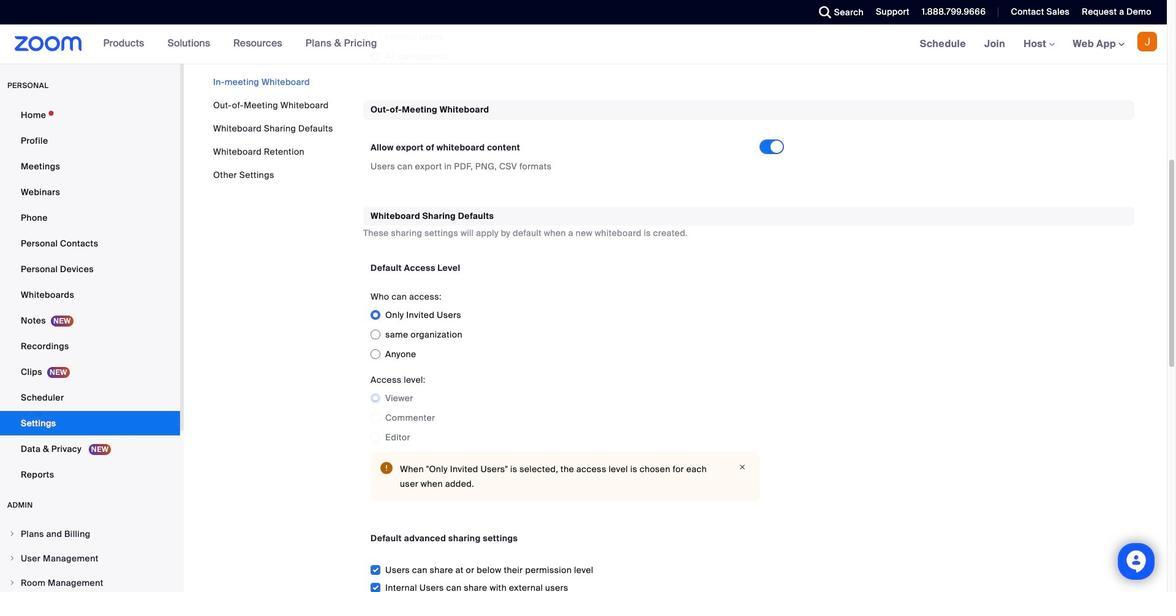 Task type: vqa. For each thing, say whether or not it's contained in the screenshot.
OPTION GROUP at the top of page
yes



Task type: locate. For each thing, give the bounding box(es) containing it.
meetings navigation
[[911, 25, 1167, 64]]

right image
[[9, 531, 16, 538], [9, 580, 16, 587]]

who can access: option group
[[371, 306, 760, 365]]

banner
[[0, 25, 1167, 64]]

option group
[[371, 8, 794, 66]]

close image
[[735, 463, 750, 474]]

admin menu menu
[[0, 523, 180, 593]]

2 vertical spatial menu item
[[0, 572, 180, 593]]

profile picture image
[[1137, 32, 1157, 51]]

1 vertical spatial right image
[[9, 580, 16, 587]]

0 vertical spatial right image
[[9, 531, 16, 538]]

0 vertical spatial menu item
[[0, 523, 180, 546]]

menu item
[[0, 523, 180, 546], [0, 548, 180, 571], [0, 572, 180, 593]]

1 vertical spatial menu item
[[0, 548, 180, 571]]

3 menu item from the top
[[0, 572, 180, 593]]

alert
[[371, 453, 760, 502]]

right image down right image
[[9, 580, 16, 587]]

access level: option group
[[371, 389, 760, 448]]

menu bar
[[213, 76, 333, 181]]

zoom logo image
[[15, 36, 82, 51]]

right image up right image
[[9, 531, 16, 538]]



Task type: describe. For each thing, give the bounding box(es) containing it.
right image
[[9, 556, 16, 563]]

product information navigation
[[94, 25, 386, 64]]

personal menu menu
[[0, 103, 180, 489]]

1 menu item from the top
[[0, 523, 180, 546]]

alert inside whiteboard sharing defaults "element"
[[371, 453, 760, 502]]

out-of-meeting whiteboard element
[[363, 101, 1134, 187]]

1 right image from the top
[[9, 531, 16, 538]]

2 right image from the top
[[9, 580, 16, 587]]

whiteboard sharing defaults element
[[363, 207, 1134, 593]]

warning image
[[380, 463, 393, 475]]

2 menu item from the top
[[0, 548, 180, 571]]



